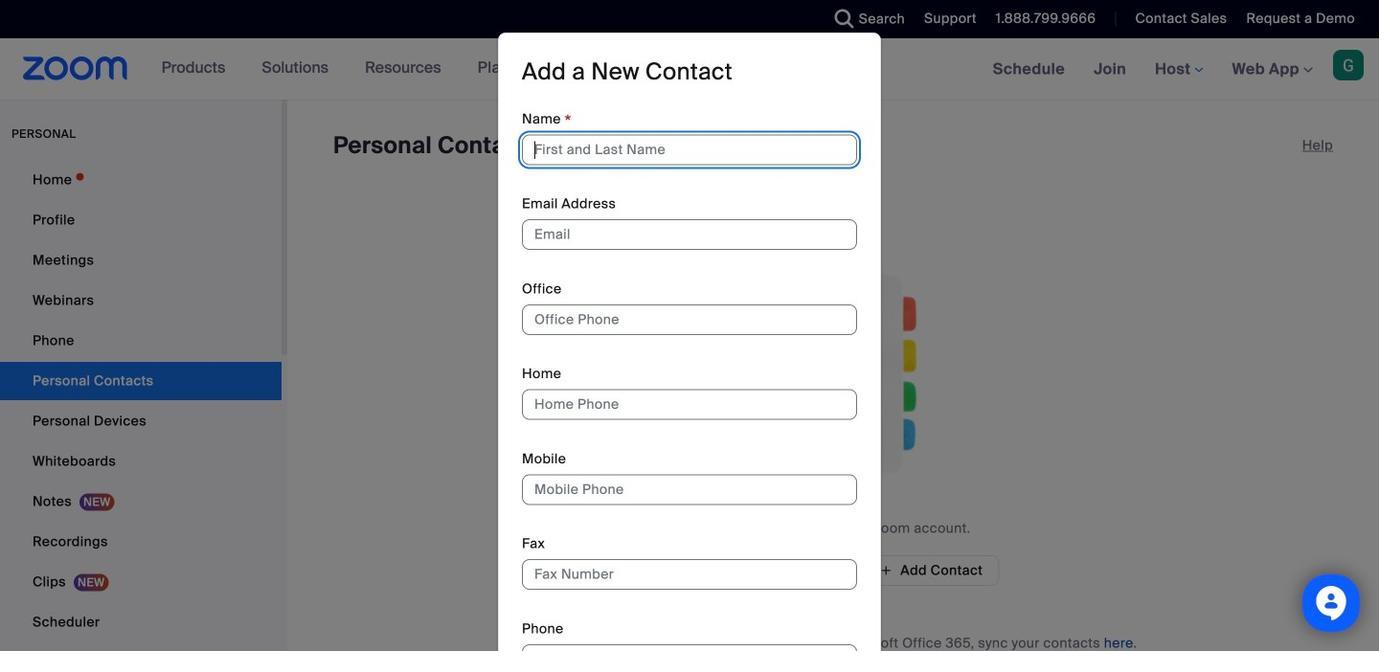 Task type: locate. For each thing, give the bounding box(es) containing it.
banner
[[0, 38, 1379, 101]]

add image
[[683, 561, 696, 580], [879, 562, 893, 579]]

meetings navigation
[[978, 38, 1379, 101]]

1 horizontal spatial add image
[[879, 562, 893, 579]]

First and Last Name text field
[[522, 135, 857, 165]]

Email text field
[[522, 220, 857, 250]]

dialog
[[498, 33, 881, 651]]

0 horizontal spatial add image
[[683, 561, 696, 580]]

Home Phone text field
[[522, 390, 857, 420]]



Task type: describe. For each thing, give the bounding box(es) containing it.
Fax Number text field
[[522, 559, 857, 590]]

Mobile Phone text field
[[522, 474, 857, 505]]

personal menu menu
[[0, 161, 282, 651]]

Office Phone text field
[[522, 305, 857, 335]]

product information navigation
[[147, 38, 604, 100]]



Task type: vqa. For each thing, say whether or not it's contained in the screenshot.
everywhere
no



